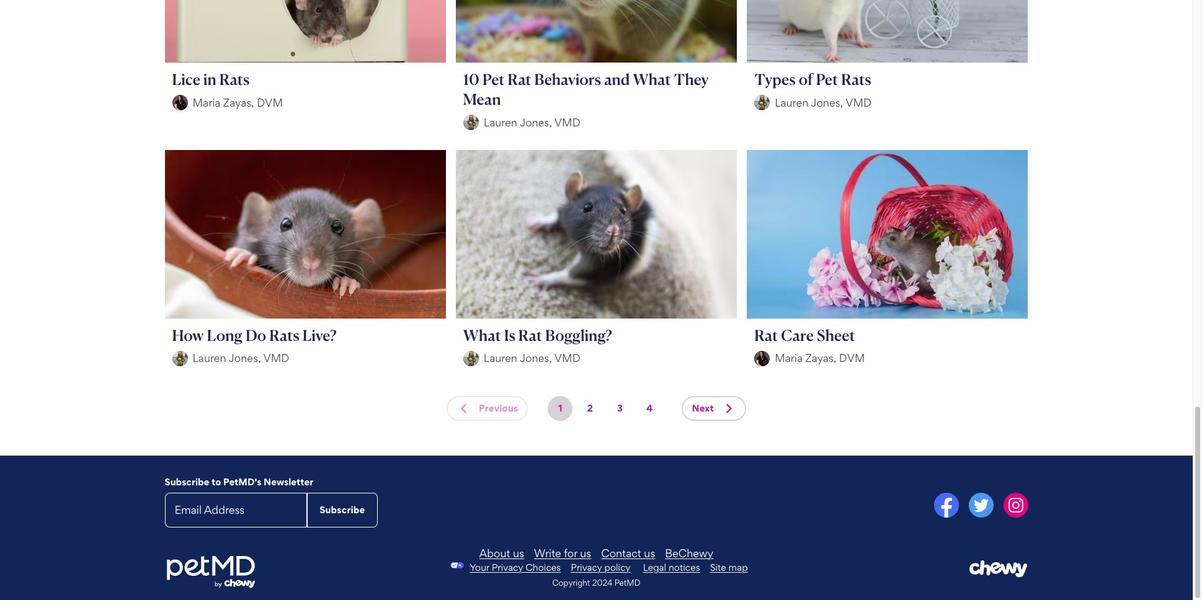 Task type: describe. For each thing, give the bounding box(es) containing it.
newsletter
[[264, 476, 313, 488]]

map
[[729, 562, 748, 574]]

petmd home image
[[165, 555, 256, 590]]

what inside 10 pet rat behaviors and what they mean
[[633, 70, 671, 89]]

copyright
[[552, 578, 590, 588]]

care
[[781, 326, 814, 345]]

zayas, for sheet
[[806, 352, 836, 365]]

bechewy
[[665, 547, 714, 560]]

instagram image
[[1003, 493, 1028, 518]]

by image for 10 pet rat behaviors and what they mean
[[463, 115, 479, 130]]

2 us from the left
[[580, 547, 591, 560]]

by image for what
[[463, 351, 479, 366]]

they
[[674, 70, 709, 89]]

site map
[[710, 562, 748, 574]]

by image for types of pet rats
[[754, 95, 770, 111]]

lauren for of
[[775, 96, 809, 109]]

legal notices
[[643, 562, 700, 574]]

privacy inside "your privacy choices" link
[[492, 562, 523, 574]]

zayas, for rats
[[223, 96, 254, 109]]

lauren for long
[[193, 352, 226, 365]]

rat for boggling?
[[519, 326, 542, 345]]

about petmd element
[[310, 547, 883, 560]]

copyright 2024 petmd
[[552, 578, 641, 588]]

jones, for is
[[520, 352, 552, 365]]

legal notices link
[[643, 562, 700, 574]]

1 vertical spatial what
[[463, 326, 501, 345]]

mean
[[463, 90, 501, 109]]

lauren jones, vmd for of
[[775, 96, 872, 109]]

maria zayas, dvm for rats
[[193, 96, 283, 109]]

twitter image
[[969, 493, 994, 518]]

4 link
[[637, 396, 662, 421]]

how
[[172, 326, 204, 345]]

my privacy choices image
[[445, 562, 470, 569]]

next
[[692, 402, 714, 414]]

privacy policy link
[[571, 562, 631, 574]]

jones, for of
[[811, 96, 843, 109]]

lauren jones, vmd for pet
[[484, 116, 580, 129]]

next link
[[682, 396, 746, 421]]

3 link
[[608, 396, 632, 421]]

by image for rat
[[754, 351, 770, 366]]

contact us link
[[601, 547, 655, 560]]

us for contact us
[[644, 547, 655, 560]]

policy
[[605, 562, 631, 574]]

bechewy link
[[665, 547, 714, 560]]

long
[[207, 326, 243, 345]]

in
[[203, 70, 216, 89]]

maria zayas, dvm for sheet
[[775, 352, 865, 365]]

site map link
[[710, 562, 748, 574]]

10
[[463, 70, 480, 89]]

types of pet rats
[[754, 70, 871, 89]]

lice
[[172, 70, 200, 89]]

us for about us
[[513, 547, 524, 560]]

2
[[587, 402, 593, 414]]

10 pet rat behaviors and what they mean
[[463, 70, 709, 109]]

pet inside 10 pet rat behaviors and what they mean
[[483, 70, 505, 89]]

dvm for rats
[[257, 96, 283, 109]]

privacy policy
[[571, 562, 631, 574]]

privacy inside the privacy policy link
[[571, 562, 602, 574]]

rats for types of pet rats
[[841, 70, 871, 89]]

vmd for long
[[263, 352, 289, 365]]



Task type: locate. For each thing, give the bounding box(es) containing it.
subscribe inside button
[[320, 504, 365, 516]]

privacy element
[[445, 562, 631, 574]]

vmd down types of pet rats
[[846, 96, 872, 109]]

how long do rats live?
[[172, 326, 336, 345]]

maria
[[193, 96, 220, 109], [775, 352, 803, 365]]

1 privacy from the left
[[492, 562, 523, 574]]

0 horizontal spatial subscribe
[[165, 476, 209, 488]]

rats for how long do rats live?
[[269, 326, 299, 345]]

by image down how
[[172, 351, 188, 366]]

sheet
[[817, 326, 855, 345]]

legal element
[[643, 562, 748, 574]]

jones,
[[811, 96, 843, 109], [520, 116, 552, 129], [229, 352, 261, 365], [520, 352, 552, 365]]

contact us
[[601, 547, 655, 560]]

subscribe for subscribe to petmd's newsletter
[[165, 476, 209, 488]]

1 vertical spatial maria zayas, dvm
[[775, 352, 865, 365]]

0 vertical spatial dvm
[[257, 96, 283, 109]]

rat for behaviors
[[508, 70, 531, 89]]

what right and
[[633, 70, 671, 89]]

facebook image
[[934, 493, 959, 518]]

jones, down behaviors
[[520, 116, 552, 129]]

0 horizontal spatial by image
[[463, 351, 479, 366]]

behaviors
[[535, 70, 601, 89]]

lauren jones, vmd
[[775, 96, 872, 109], [484, 116, 580, 129], [193, 352, 289, 365], [484, 352, 580, 365]]

us up your privacy choices
[[513, 547, 524, 560]]

0 horizontal spatial us
[[513, 547, 524, 560]]

by image down 'lice'
[[172, 95, 188, 111]]

your privacy choices link
[[470, 562, 561, 574]]

lauren down "long"
[[193, 352, 226, 365]]

live?
[[303, 326, 336, 345]]

0 horizontal spatial privacy
[[492, 562, 523, 574]]

what left is
[[463, 326, 501, 345]]

rats right in
[[219, 70, 250, 89]]

to
[[212, 476, 221, 488]]

maria for in
[[193, 96, 220, 109]]

petmd
[[615, 578, 641, 588]]

rats right do
[[269, 326, 299, 345]]

us
[[513, 547, 524, 560], [580, 547, 591, 560], [644, 547, 655, 560]]

chewy logo image
[[969, 560, 1028, 578]]

privacy down about us at the bottom left of page
[[492, 562, 523, 574]]

rat left care
[[754, 326, 778, 345]]

by image
[[172, 95, 188, 111], [754, 95, 770, 111], [463, 115, 479, 130], [172, 351, 188, 366]]

rat care sheet
[[754, 326, 855, 345]]

legal
[[643, 562, 666, 574]]

lauren jones, vmd down types of pet rats
[[775, 96, 872, 109]]

lauren down of
[[775, 96, 809, 109]]

subscribe
[[165, 476, 209, 488], [320, 504, 365, 516]]

rats right of
[[841, 70, 871, 89]]

types
[[754, 70, 796, 89]]

0 vertical spatial what
[[633, 70, 671, 89]]

0 horizontal spatial dvm
[[257, 96, 283, 109]]

pet
[[483, 70, 505, 89], [816, 70, 838, 89]]

lauren jones, vmd down what is rat boggling?
[[484, 352, 580, 365]]

us up legal
[[644, 547, 655, 560]]

subscribe for subscribe
[[320, 504, 365, 516]]

vmd down 10 pet rat behaviors and what they mean
[[554, 116, 580, 129]]

notices
[[669, 562, 700, 574]]

1 horizontal spatial maria
[[775, 352, 803, 365]]

4
[[647, 402, 653, 414]]

maria zayas, dvm
[[193, 96, 283, 109], [775, 352, 865, 365]]

1 pet from the left
[[483, 70, 505, 89]]

contact
[[601, 547, 641, 560]]

maria zayas, dvm down rat care sheet
[[775, 352, 865, 365]]

0 vertical spatial maria
[[193, 96, 220, 109]]

rat
[[508, 70, 531, 89], [519, 326, 542, 345], [754, 326, 778, 345]]

pet right of
[[816, 70, 838, 89]]

social element
[[601, 493, 1028, 520]]

lauren jones, vmd for long
[[193, 352, 289, 365]]

and
[[604, 70, 630, 89]]

vmd for is
[[554, 352, 580, 365]]

dvm for sheet
[[839, 352, 865, 365]]

1 horizontal spatial what
[[633, 70, 671, 89]]

1 horizontal spatial pet
[[816, 70, 838, 89]]

0 vertical spatial maria zayas, dvm
[[193, 96, 283, 109]]

rat right is
[[519, 326, 542, 345]]

by image
[[463, 351, 479, 366], [754, 351, 770, 366]]

2 link
[[578, 396, 603, 421]]

zayas, down sheet
[[806, 352, 836, 365]]

vmd
[[846, 96, 872, 109], [554, 116, 580, 129], [263, 352, 289, 365], [554, 352, 580, 365]]

vmd for of
[[846, 96, 872, 109]]

lauren down is
[[484, 352, 517, 365]]

1 horizontal spatial privacy
[[571, 562, 602, 574]]

jones, for long
[[229, 352, 261, 365]]

privacy down 'about petmd' element
[[571, 562, 602, 574]]

0 horizontal spatial maria
[[193, 96, 220, 109]]

site
[[710, 562, 726, 574]]

lauren jones, vmd down mean
[[484, 116, 580, 129]]

0 horizontal spatial maria zayas, dvm
[[193, 96, 283, 109]]

2 pet from the left
[[816, 70, 838, 89]]

choices
[[526, 562, 561, 574]]

rats
[[219, 70, 250, 89], [841, 70, 871, 89], [269, 326, 299, 345]]

0 horizontal spatial rats
[[219, 70, 250, 89]]

what
[[633, 70, 671, 89], [463, 326, 501, 345]]

boggling?
[[545, 326, 612, 345]]

1 vertical spatial zayas,
[[806, 352, 836, 365]]

write for us
[[534, 547, 591, 560]]

by image for how long do rats live?
[[172, 351, 188, 366]]

jones, for pet
[[520, 116, 552, 129]]

2 horizontal spatial us
[[644, 547, 655, 560]]

about
[[479, 547, 510, 560]]

lauren jones, vmd down how long do rats live? at the bottom left of the page
[[193, 352, 289, 365]]

dvm
[[257, 96, 283, 109], [839, 352, 865, 365]]

1 horizontal spatial rats
[[269, 326, 299, 345]]

about us link
[[479, 547, 524, 560]]

of
[[799, 70, 813, 89]]

lauren jones, vmd for is
[[484, 352, 580, 365]]

lice in rats
[[172, 70, 250, 89]]

write for us link
[[534, 547, 591, 560]]

1 by image from the left
[[463, 351, 479, 366]]

1 horizontal spatial us
[[580, 547, 591, 560]]

maria for care
[[775, 352, 803, 365]]

rat right 10
[[508, 70, 531, 89]]

jones, down how long do rats live? at the bottom left of the page
[[229, 352, 261, 365]]

about us
[[479, 547, 524, 560]]

vmd down boggling?
[[554, 352, 580, 365]]

None email field
[[165, 493, 307, 528]]

by image for lice in rats
[[172, 95, 188, 111]]

subscribe button
[[307, 493, 377, 528]]

petmd's
[[223, 476, 262, 488]]

what is rat boggling?
[[463, 326, 612, 345]]

by image down types
[[754, 95, 770, 111]]

0 vertical spatial subscribe
[[165, 476, 209, 488]]

do
[[246, 326, 266, 345]]

0 horizontal spatial zayas,
[[223, 96, 254, 109]]

0 horizontal spatial pet
[[483, 70, 505, 89]]

subscribe to petmd's newsletter
[[165, 476, 313, 488]]

2024
[[592, 578, 613, 588]]

vmd for pet
[[554, 116, 580, 129]]

us right for
[[580, 547, 591, 560]]

your
[[470, 562, 489, 574]]

3 us from the left
[[644, 547, 655, 560]]

maria zayas, dvm down lice in rats
[[193, 96, 283, 109]]

maria down care
[[775, 352, 803, 365]]

1 horizontal spatial zayas,
[[806, 352, 836, 365]]

rat inside 10 pet rat behaviors and what they mean
[[508, 70, 531, 89]]

your privacy choices
[[470, 562, 561, 574]]

0 vertical spatial zayas,
[[223, 96, 254, 109]]

pet right 10
[[483, 70, 505, 89]]

1 horizontal spatial by image
[[754, 351, 770, 366]]

1 horizontal spatial subscribe
[[320, 504, 365, 516]]

jones, down types of pet rats
[[811, 96, 843, 109]]

0 horizontal spatial what
[[463, 326, 501, 345]]

lauren for is
[[484, 352, 517, 365]]

jones, down what is rat boggling?
[[520, 352, 552, 365]]

2 privacy from the left
[[571, 562, 602, 574]]

1 vertical spatial subscribe
[[320, 504, 365, 516]]

3
[[617, 402, 623, 414]]

for
[[564, 547, 577, 560]]

1 vertical spatial dvm
[[839, 352, 865, 365]]

lauren
[[775, 96, 809, 109], [484, 116, 517, 129], [193, 352, 226, 365], [484, 352, 517, 365]]

by image down mean
[[463, 115, 479, 130]]

vmd down do
[[263, 352, 289, 365]]

lauren for pet
[[484, 116, 517, 129]]

2 horizontal spatial rats
[[841, 70, 871, 89]]

1 us from the left
[[513, 547, 524, 560]]

maria down in
[[193, 96, 220, 109]]

1 horizontal spatial maria zayas, dvm
[[775, 352, 865, 365]]

zayas,
[[223, 96, 254, 109], [806, 352, 836, 365]]

write
[[534, 547, 561, 560]]

privacy
[[492, 562, 523, 574], [571, 562, 602, 574]]

1 vertical spatial maria
[[775, 352, 803, 365]]

lauren down mean
[[484, 116, 517, 129]]

is
[[504, 326, 515, 345]]

zayas, down lice in rats
[[223, 96, 254, 109]]

1 horizontal spatial dvm
[[839, 352, 865, 365]]

2 by image from the left
[[754, 351, 770, 366]]



Task type: vqa. For each thing, say whether or not it's contained in the screenshot.


